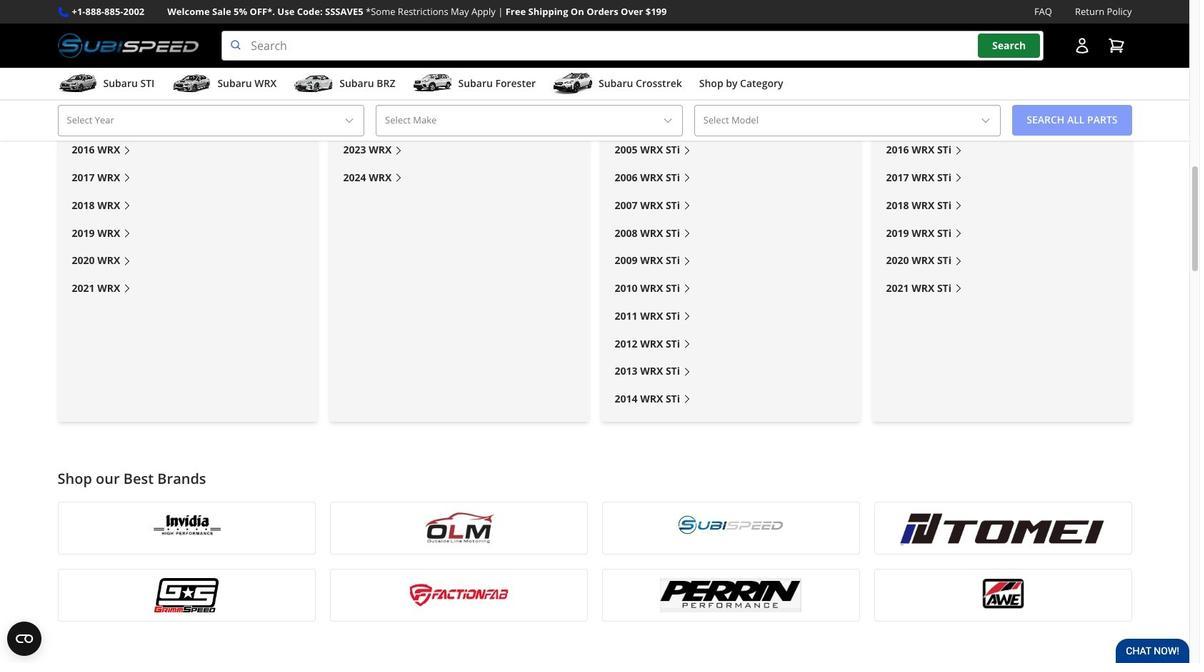 Task type: vqa. For each thing, say whether or not it's contained in the screenshot.
Open widget icon
yes



Task type: describe. For each thing, give the bounding box(es) containing it.
select model image
[[981, 115, 992, 126]]

2022-2024 wrx mods image
[[329, 0, 589, 75]]

Select Year button
[[58, 105, 364, 136]]

a subaru sti thumbnail image image
[[58, 73, 98, 94]]

select make image
[[662, 115, 674, 126]]

a subaru wrx thumbnail image image
[[172, 73, 212, 94]]

search input field
[[222, 31, 1044, 61]]

subispeed logo image
[[611, 512, 851, 546]]

olm logo image
[[339, 512, 578, 546]]

open widget image
[[7, 622, 41, 657]]

grimmspeed logo image
[[67, 579, 306, 613]]

a subaru forester thumbnail image image
[[413, 73, 453, 94]]

wrx sti mods image
[[601, 0, 861, 75]]

a subaru crosstrek thumbnail image image
[[553, 73, 593, 94]]

2015-2021 wrx sti aftermarket parts image
[[872, 0, 1132, 75]]



Task type: locate. For each thing, give the bounding box(es) containing it.
perrin logo image
[[611, 579, 851, 613]]

Select Model button
[[694, 105, 1001, 136]]

button image
[[1074, 37, 1091, 54]]

tomei logo image
[[884, 512, 1123, 546]]

2015-21 wrx mods image
[[58, 0, 318, 75]]

factionfab logo image
[[339, 579, 578, 613]]

awe tuning logo image
[[884, 579, 1123, 613]]

select year image
[[344, 115, 355, 126]]

Select Make button
[[376, 105, 683, 136]]

a subaru brz thumbnail image image
[[294, 73, 334, 94]]

invidia logo image
[[67, 512, 306, 546]]

subispeed logo image
[[58, 31, 199, 61]]



